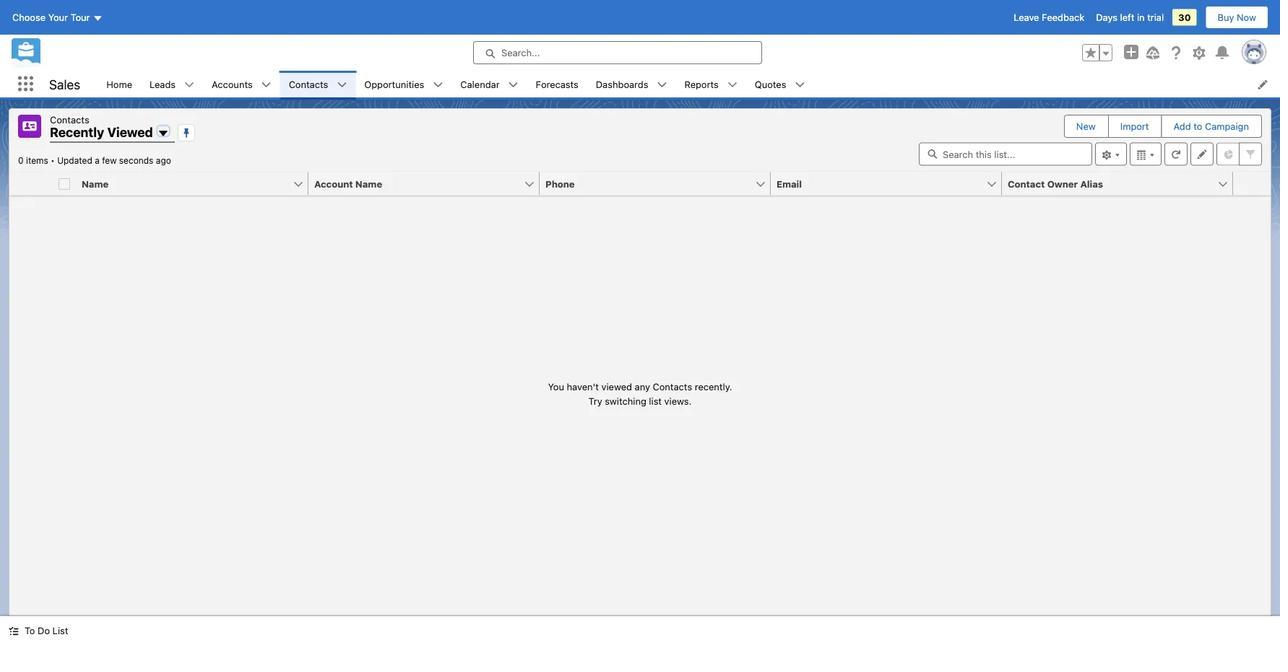 Task type: locate. For each thing, give the bounding box(es) containing it.
import button
[[1109, 116, 1161, 137]]

home
[[106, 79, 132, 90]]

•
[[51, 156, 55, 166]]

text default image down search...
[[508, 80, 518, 90]]

views.
[[664, 396, 692, 407]]

text default image for calendar
[[508, 80, 518, 90]]

text default image inside calendar list item
[[508, 80, 518, 90]]

email button
[[771, 172, 986, 195]]

text default image left "reports"
[[657, 80, 667, 90]]

text default image left to on the bottom left
[[9, 627, 19, 637]]

viewed
[[602, 382, 632, 393]]

phone button
[[540, 172, 755, 195]]

text default image inside dashboards list item
[[657, 80, 667, 90]]

1 horizontal spatial contacts
[[289, 79, 328, 90]]

switching
[[605, 396, 647, 407]]

name right account
[[355, 178, 382, 189]]

Search Recently Viewed list view. search field
[[919, 143, 1093, 166]]

text default image inside contacts 'list item'
[[337, 80, 347, 90]]

cell inside recently viewed|contacts|list view element
[[53, 172, 76, 196]]

text default image left the opportunities
[[337, 80, 347, 90]]

calendar link
[[452, 71, 508, 98]]

email element
[[771, 172, 1011, 196]]

text default image for contacts
[[337, 80, 347, 90]]

cell
[[53, 172, 76, 196]]

text default image inside quotes 'list item'
[[795, 80, 805, 90]]

accounts
[[212, 79, 253, 90]]

30
[[1179, 12, 1191, 23]]

campaign
[[1205, 121, 1249, 132]]

text default image right "reports"
[[727, 80, 738, 90]]

text default image
[[184, 80, 194, 90], [433, 80, 443, 90], [727, 80, 738, 90], [795, 80, 805, 90], [9, 627, 19, 637]]

list
[[52, 626, 68, 637]]

1 horizontal spatial name
[[355, 178, 382, 189]]

owner
[[1048, 178, 1078, 189]]

contacts up views.
[[653, 382, 692, 393]]

buy now button
[[1206, 6, 1269, 29]]

forecasts
[[536, 79, 579, 90]]

tour
[[71, 12, 90, 23]]

contact
[[1008, 178, 1045, 189]]

contacts right the accounts 'list item' on the left of the page
[[289, 79, 328, 90]]

group
[[1082, 44, 1113, 61]]

new button
[[1065, 116, 1108, 137]]

any
[[635, 382, 650, 393]]

dashboards list item
[[587, 71, 676, 98]]

add
[[1174, 121, 1191, 132]]

text default image inside the accounts 'list item'
[[261, 80, 271, 90]]

reports link
[[676, 71, 727, 98]]

1 vertical spatial contacts
[[50, 114, 89, 125]]

text default image left calendar link at the left of the page
[[433, 80, 443, 90]]

text default image for dashboards
[[657, 80, 667, 90]]

None search field
[[919, 143, 1093, 166]]

recently viewed status
[[18, 156, 57, 166]]

text default image right quotes on the top of page
[[795, 80, 805, 90]]

text default image inside reports list item
[[727, 80, 738, 90]]

contacts
[[289, 79, 328, 90], [50, 114, 89, 125], [653, 382, 692, 393]]

0 vertical spatial contacts
[[289, 79, 328, 90]]

to
[[1194, 121, 1203, 132]]

1 name from the left
[[82, 178, 109, 189]]

days
[[1096, 12, 1118, 23]]

2 name from the left
[[355, 178, 382, 189]]

action element
[[1233, 172, 1271, 196]]

text default image inside "leads" list item
[[184, 80, 194, 90]]

you haven't viewed any contacts recently. try switching list views.
[[548, 382, 732, 407]]

item number element
[[9, 172, 53, 196]]

text default image for reports
[[727, 80, 738, 90]]

a
[[95, 156, 100, 166]]

account
[[314, 178, 353, 189]]

account name element
[[309, 172, 548, 196]]

0 horizontal spatial name
[[82, 178, 109, 189]]

1 text default image from the left
[[261, 80, 271, 90]]

reports
[[685, 79, 719, 90]]

list
[[98, 71, 1280, 98]]

calendar
[[460, 79, 500, 90]]

sales
[[49, 76, 80, 92]]

opportunities list item
[[356, 71, 452, 98]]

text default image inside opportunities list item
[[433, 80, 443, 90]]

status
[[548, 380, 732, 408]]

contacts down sales
[[50, 114, 89, 125]]

2 text default image from the left
[[337, 80, 347, 90]]

3 text default image from the left
[[508, 80, 518, 90]]

add to campaign button
[[1162, 116, 1261, 137]]

4 text default image from the left
[[657, 80, 667, 90]]

choose
[[12, 12, 46, 23]]

leads list item
[[141, 71, 203, 98]]

quotes list item
[[746, 71, 814, 98]]

add to campaign
[[1174, 121, 1249, 132]]

text default image
[[261, 80, 271, 90], [337, 80, 347, 90], [508, 80, 518, 90], [657, 80, 667, 90]]

leave
[[1014, 12, 1039, 23]]

search...
[[501, 47, 540, 58]]

2 vertical spatial contacts
[[653, 382, 692, 393]]

new
[[1077, 121, 1096, 132]]

alias
[[1081, 178, 1104, 189]]

contacts inside 'list item'
[[289, 79, 328, 90]]

search... button
[[473, 41, 762, 64]]

contact owner alias button
[[1002, 172, 1218, 195]]

choose your tour
[[12, 12, 90, 23]]

account name button
[[309, 172, 524, 195]]

to do list button
[[0, 617, 77, 646]]

name
[[82, 178, 109, 189], [355, 178, 382, 189]]

to
[[25, 626, 35, 637]]

import
[[1121, 121, 1149, 132]]

text default image right accounts
[[261, 80, 271, 90]]

text default image right leads
[[184, 80, 194, 90]]

name button
[[76, 172, 293, 195]]

now
[[1237, 12, 1257, 23]]

2 horizontal spatial contacts
[[653, 382, 692, 393]]

in
[[1137, 12, 1145, 23]]

recently.
[[695, 382, 732, 393]]

name down 0 items • updated a few seconds ago at the top left of page
[[82, 178, 109, 189]]



Task type: describe. For each thing, give the bounding box(es) containing it.
dashboards
[[596, 79, 648, 90]]

days left in trial
[[1096, 12, 1164, 23]]

ago
[[156, 156, 171, 166]]

few
[[102, 156, 117, 166]]

recently
[[50, 125, 104, 140]]

status containing you haven't viewed any contacts recently.
[[548, 380, 732, 408]]

you
[[548, 382, 564, 393]]

accounts list item
[[203, 71, 280, 98]]

0
[[18, 156, 24, 166]]

quotes
[[755, 79, 787, 90]]

seconds
[[119, 156, 153, 166]]

opportunities
[[364, 79, 424, 90]]

leads link
[[141, 71, 184, 98]]

contacts image
[[18, 115, 41, 138]]

contacts inside you haven't viewed any contacts recently. try switching list views.
[[653, 382, 692, 393]]

text default image for quotes
[[795, 80, 805, 90]]

dashboards link
[[587, 71, 657, 98]]

contacts link
[[280, 71, 337, 98]]

text default image inside to do list button
[[9, 627, 19, 637]]

0 horizontal spatial contacts
[[50, 114, 89, 125]]

text default image for leads
[[184, 80, 194, 90]]

0 items • updated a few seconds ago
[[18, 156, 171, 166]]

name inside 'element'
[[82, 178, 109, 189]]

reports list item
[[676, 71, 746, 98]]

item number image
[[9, 172, 53, 195]]

name element
[[76, 172, 317, 196]]

text default image for accounts
[[261, 80, 271, 90]]

account name
[[314, 178, 382, 189]]

opportunities link
[[356, 71, 433, 98]]

accounts link
[[203, 71, 261, 98]]

feedback
[[1042, 12, 1085, 23]]

email
[[777, 178, 802, 189]]

buy now
[[1218, 12, 1257, 23]]

list
[[649, 396, 662, 407]]

text default image for opportunities
[[433, 80, 443, 90]]

choose your tour button
[[12, 6, 104, 29]]

leave feedback link
[[1014, 12, 1085, 23]]

try
[[589, 396, 602, 407]]

leave feedback
[[1014, 12, 1085, 23]]

updated
[[57, 156, 92, 166]]

recently viewed
[[50, 125, 153, 140]]

your
[[48, 12, 68, 23]]

haven't
[[567, 382, 599, 393]]

do
[[38, 626, 50, 637]]

action image
[[1233, 172, 1271, 195]]

quotes link
[[746, 71, 795, 98]]

recently viewed|contacts|list view element
[[9, 108, 1272, 617]]

list containing home
[[98, 71, 1280, 98]]

leads
[[150, 79, 176, 90]]

to do list
[[25, 626, 68, 637]]

trial
[[1148, 12, 1164, 23]]

phone
[[546, 178, 575, 189]]

contacts list item
[[280, 71, 356, 98]]

contact owner alias
[[1008, 178, 1104, 189]]

items
[[26, 156, 48, 166]]

buy
[[1218, 12, 1235, 23]]

phone element
[[540, 172, 780, 196]]

viewed
[[107, 125, 153, 140]]

home link
[[98, 71, 141, 98]]

contact owner alias element
[[1002, 172, 1242, 196]]

calendar list item
[[452, 71, 527, 98]]

left
[[1120, 12, 1135, 23]]

forecasts link
[[527, 71, 587, 98]]



Task type: vqa. For each thing, say whether or not it's contained in the screenshot.
Successful
no



